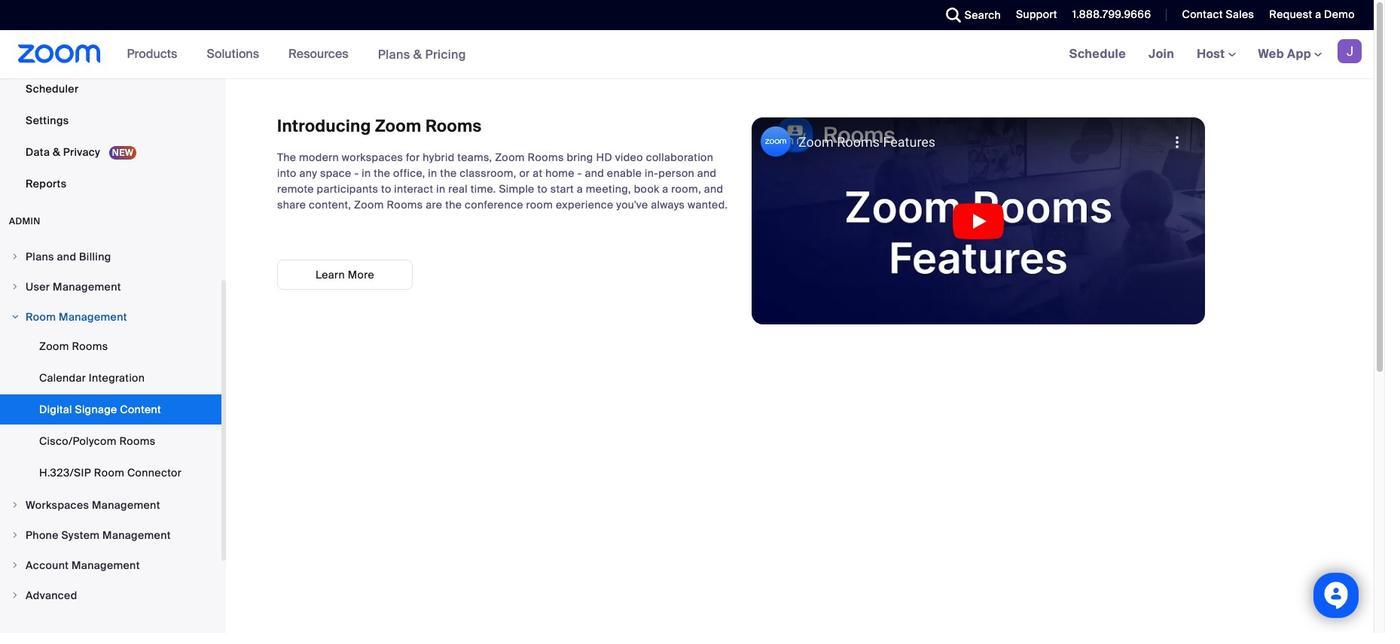 Task type: describe. For each thing, give the bounding box(es) containing it.
workspaces
[[342, 151, 403, 164]]

digital signage content link
[[0, 395, 221, 425]]

demo
[[1324, 8, 1355, 21]]

phone
[[26, 529, 59, 542]]

advanced
[[26, 589, 77, 603]]

contact sales
[[1182, 8, 1255, 21]]

user
[[26, 280, 50, 294]]

side navigation navigation
[[0, 0, 226, 634]]

scheduler link
[[0, 74, 221, 104]]

any
[[299, 166, 317, 180]]

are
[[426, 198, 443, 212]]

schedule
[[1070, 46, 1126, 62]]

support
[[1016, 8, 1058, 21]]

learn
[[316, 268, 345, 282]]

room management
[[26, 310, 127, 324]]

share
[[277, 198, 306, 212]]

zoom rooms
[[39, 340, 108, 353]]

workspaces management menu item
[[0, 491, 221, 520]]

calendar integration link
[[0, 363, 221, 393]]

more
[[348, 268, 374, 282]]

data & privacy
[[26, 145, 103, 159]]

system
[[61, 529, 100, 542]]

right image inside advanced menu item
[[11, 591, 20, 600]]

schedule link
[[1058, 30, 1138, 78]]

rooms down interact
[[387, 198, 423, 212]]

web
[[1259, 46, 1284, 62]]

in down hybrid
[[428, 166, 437, 180]]

introducing zoom rooms
[[277, 115, 482, 137]]

space
[[320, 166, 352, 180]]

cisco/polycom
[[39, 435, 117, 448]]

& for pricing
[[413, 46, 422, 62]]

plans for plans and billing
[[26, 250, 54, 264]]

request
[[1270, 8, 1313, 21]]

time.
[[471, 182, 496, 196]]

modern
[[299, 151, 339, 164]]

room,
[[671, 182, 701, 196]]

personal menu menu
[[0, 0, 221, 200]]

1.888.799.9666
[[1073, 8, 1151, 21]]

cisco/polycom rooms
[[39, 435, 156, 448]]

2 horizontal spatial a
[[1315, 8, 1322, 21]]

book
[[634, 182, 660, 196]]

right image for user
[[11, 283, 20, 292]]

2 - from the left
[[578, 166, 582, 180]]

room inside menu
[[94, 466, 124, 480]]

and up room,
[[697, 166, 717, 180]]

zoom rooms link
[[0, 331, 221, 362]]

& for privacy
[[53, 145, 60, 159]]

digital signage content
[[39, 403, 161, 417]]

resources button
[[289, 30, 355, 78]]

reports
[[26, 177, 67, 191]]

person
[[659, 166, 695, 180]]

collaboration
[[646, 151, 714, 164]]

for
[[406, 151, 420, 164]]

right image for workspaces management
[[11, 501, 20, 510]]

introducing
[[277, 115, 371, 137]]

data
[[26, 145, 50, 159]]

privacy
[[63, 145, 100, 159]]

right image for account
[[11, 561, 20, 570]]

billing
[[79, 250, 111, 264]]

plans and billing
[[26, 250, 111, 264]]

user management menu item
[[0, 273, 221, 301]]

signage
[[75, 403, 117, 417]]

and inside menu item
[[57, 250, 76, 264]]

room inside menu item
[[26, 310, 56, 324]]

the modern workspaces for hybrid teams, zoom rooms bring hd video collaboration into any space - in the office, in the classroom, or at home - and enable in-person and remote participants to interact in real time. simple to start a meeting, book a room, and share content, zoom rooms are the conference room experience you've always wanted.
[[277, 151, 728, 212]]

calendar integration
[[39, 371, 145, 385]]

experience
[[556, 198, 614, 212]]

into
[[277, 166, 297, 180]]

content,
[[309, 198, 351, 212]]

wanted.
[[688, 198, 728, 212]]

right image for room management
[[11, 313, 20, 322]]

h.323/sip
[[39, 466, 91, 480]]

h.323/sip room connector link
[[0, 458, 221, 488]]

2 to from the left
[[537, 182, 548, 196]]

1 to from the left
[[381, 182, 391, 196]]

join
[[1149, 46, 1175, 62]]

the up real
[[440, 166, 457, 180]]

content
[[120, 403, 161, 417]]

zoom up or
[[495, 151, 525, 164]]

app
[[1287, 46, 1312, 62]]

right image for phone
[[11, 531, 20, 540]]

the down real
[[445, 198, 462, 212]]

scheduler
[[26, 82, 79, 96]]

and up wanted.
[[704, 182, 723, 196]]

product information navigation
[[116, 30, 478, 79]]

learn more link
[[277, 260, 413, 290]]

web app button
[[1259, 46, 1322, 62]]

plans and billing menu item
[[0, 243, 221, 271]]

connector
[[127, 466, 182, 480]]

zoom logo image
[[18, 44, 101, 63]]

data & privacy link
[[0, 137, 221, 167]]

integration
[[89, 371, 145, 385]]

workspaces
[[26, 499, 89, 512]]

the down workspaces
[[374, 166, 391, 180]]

right image for plans
[[11, 252, 20, 261]]

meeting,
[[586, 182, 631, 196]]

plans for plans & pricing
[[378, 46, 410, 62]]

zoom up for
[[375, 115, 422, 137]]

management for workspaces management
[[92, 499, 160, 512]]



Task type: locate. For each thing, give the bounding box(es) containing it.
right image left account at left
[[11, 561, 20, 570]]

right image inside user management menu item
[[11, 283, 20, 292]]

host
[[1197, 46, 1228, 62]]

management inside room management menu item
[[59, 310, 127, 324]]

right image left advanced
[[11, 591, 20, 600]]

classroom,
[[460, 166, 517, 180]]

1 vertical spatial plans
[[26, 250, 54, 264]]

right image down the admin
[[11, 252, 20, 261]]

calendar
[[39, 371, 86, 385]]

room management menu
[[0, 331, 221, 490]]

zoom inside zoom rooms link
[[39, 340, 69, 353]]

4 right image from the top
[[11, 561, 20, 570]]

video
[[615, 151, 643, 164]]

sales
[[1226, 8, 1255, 21]]

profile picture image
[[1338, 39, 1362, 63]]

rooms inside zoom rooms link
[[72, 340, 108, 353]]

in left real
[[436, 182, 446, 196]]

and
[[585, 166, 604, 180], [697, 166, 717, 180], [704, 182, 723, 196], [57, 250, 76, 264]]

always
[[651, 198, 685, 212]]

1 horizontal spatial plans
[[378, 46, 410, 62]]

room down user
[[26, 310, 56, 324]]

1 vertical spatial &
[[53, 145, 60, 159]]

1 horizontal spatial -
[[578, 166, 582, 180]]

request a demo
[[1270, 8, 1355, 21]]

a left demo
[[1315, 8, 1322, 21]]

zoom up calendar
[[39, 340, 69, 353]]

3 right image from the top
[[11, 531, 20, 540]]

search button
[[935, 0, 1005, 30]]

rooms down content
[[119, 435, 156, 448]]

&
[[413, 46, 422, 62], [53, 145, 60, 159]]

phone system management menu item
[[0, 521, 221, 550]]

and left billing
[[57, 250, 76, 264]]

zoom
[[375, 115, 422, 137], [495, 151, 525, 164], [354, 198, 384, 212], [39, 340, 69, 353]]

0 vertical spatial right image
[[11, 313, 20, 322]]

0 vertical spatial room
[[26, 310, 56, 324]]

a
[[1315, 8, 1322, 21], [577, 182, 583, 196], [662, 182, 669, 196]]

room
[[526, 198, 553, 212]]

simple
[[499, 182, 535, 196]]

& left pricing
[[413, 46, 422, 62]]

support link
[[1005, 0, 1061, 30], [1016, 8, 1058, 21]]

management inside account management menu item
[[72, 559, 140, 573]]

2 right image from the top
[[11, 501, 20, 510]]

- down the bring
[[578, 166, 582, 180]]

management down phone system management menu item
[[72, 559, 140, 573]]

room
[[26, 310, 56, 324], [94, 466, 124, 480]]

rooms up at
[[528, 151, 564, 164]]

products button
[[127, 30, 184, 78]]

plans left pricing
[[378, 46, 410, 62]]

1 horizontal spatial room
[[94, 466, 124, 480]]

account
[[26, 559, 69, 573]]

management up zoom rooms link
[[59, 310, 127, 324]]

1 horizontal spatial &
[[413, 46, 422, 62]]

participants
[[317, 182, 378, 196]]

enable
[[607, 166, 642, 180]]

or
[[519, 166, 530, 180]]

plans & pricing link
[[378, 46, 466, 62], [378, 46, 466, 62]]

1.888.799.9666 button
[[1061, 0, 1155, 30], [1073, 8, 1151, 21]]

right image left phone
[[11, 531, 20, 540]]

plans inside product information navigation
[[378, 46, 410, 62]]

0 horizontal spatial a
[[577, 182, 583, 196]]

1 - from the left
[[354, 166, 359, 180]]

1 horizontal spatial a
[[662, 182, 669, 196]]

solutions button
[[207, 30, 266, 78]]

request a demo link
[[1258, 0, 1374, 30], [1270, 8, 1355, 21]]

rooms up hybrid
[[426, 115, 482, 137]]

admin menu menu
[[0, 243, 221, 612]]

remote
[[277, 182, 314, 196]]

banner containing products
[[0, 30, 1374, 79]]

pricing
[[425, 46, 466, 62]]

2 right image from the top
[[11, 283, 20, 292]]

contact
[[1182, 8, 1223, 21]]

1 right image from the top
[[11, 313, 20, 322]]

to up room
[[537, 182, 548, 196]]

products
[[127, 46, 177, 62]]

you've
[[616, 198, 648, 212]]

phone system management
[[26, 529, 171, 542]]

to
[[381, 182, 391, 196], [537, 182, 548, 196]]

plans up user
[[26, 250, 54, 264]]

plans & pricing
[[378, 46, 466, 62]]

join link
[[1138, 30, 1186, 78]]

& inside product information navigation
[[413, 46, 422, 62]]

management
[[53, 280, 121, 294], [59, 310, 127, 324], [92, 499, 160, 512], [102, 529, 171, 542], [72, 559, 140, 573]]

account management menu item
[[0, 551, 221, 580]]

right image inside workspaces management menu item
[[11, 501, 20, 510]]

to left interact
[[381, 182, 391, 196]]

- up participants
[[354, 166, 359, 180]]

learn more
[[316, 268, 374, 282]]

advanced menu item
[[0, 582, 221, 610]]

settings link
[[0, 105, 221, 136]]

1 vertical spatial room
[[94, 466, 124, 480]]

solutions
[[207, 46, 259, 62]]

room down cisco/polycom rooms link
[[94, 466, 124, 480]]

0 horizontal spatial -
[[354, 166, 359, 180]]

0 vertical spatial plans
[[378, 46, 410, 62]]

0 horizontal spatial room
[[26, 310, 56, 324]]

home
[[546, 166, 575, 180]]

account management
[[26, 559, 140, 573]]

meetings navigation
[[1058, 30, 1374, 79]]

right image inside phone system management menu item
[[11, 531, 20, 540]]

0 horizontal spatial plans
[[26, 250, 54, 264]]

right image
[[11, 313, 20, 322], [11, 501, 20, 510]]

a up always
[[662, 182, 669, 196]]

& inside personal menu 'menu'
[[53, 145, 60, 159]]

cisco/polycom rooms link
[[0, 426, 221, 457]]

admin
[[9, 215, 41, 228]]

5 right image from the top
[[11, 591, 20, 600]]

zoom down participants
[[354, 198, 384, 212]]

rooms up calendar integration
[[72, 340, 108, 353]]

management up account management menu item
[[102, 529, 171, 542]]

1 horizontal spatial to
[[537, 182, 548, 196]]

right image inside room management menu item
[[11, 313, 20, 322]]

hybrid
[[423, 151, 455, 164]]

conference
[[465, 198, 523, 212]]

digital
[[39, 403, 72, 417]]

the
[[277, 151, 296, 164]]

management for room management
[[59, 310, 127, 324]]

plans inside menu item
[[26, 250, 54, 264]]

in
[[362, 166, 371, 180], [428, 166, 437, 180], [436, 182, 446, 196]]

right image left user
[[11, 283, 20, 292]]

hd
[[596, 151, 613, 164]]

interact
[[394, 182, 434, 196]]

1 vertical spatial right image
[[11, 501, 20, 510]]

workspaces management
[[26, 499, 160, 512]]

management inside phone system management menu item
[[102, 529, 171, 542]]

management inside user management menu item
[[53, 280, 121, 294]]

room management menu item
[[0, 303, 221, 331]]

and down hd
[[585, 166, 604, 180]]

right image left the workspaces
[[11, 501, 20, 510]]

0 vertical spatial &
[[413, 46, 422, 62]]

at
[[533, 166, 543, 180]]

start
[[550, 182, 574, 196]]

reports link
[[0, 169, 221, 199]]

& right data
[[53, 145, 60, 159]]

bring
[[567, 151, 593, 164]]

management down billing
[[53, 280, 121, 294]]

management up phone system management menu item
[[92, 499, 160, 512]]

h.323/sip room connector
[[39, 466, 182, 480]]

in down workspaces
[[362, 166, 371, 180]]

the
[[374, 166, 391, 180], [440, 166, 457, 180], [445, 198, 462, 212]]

web app
[[1259, 46, 1312, 62]]

management for user management
[[53, 280, 121, 294]]

0 horizontal spatial &
[[53, 145, 60, 159]]

right image inside account management menu item
[[11, 561, 20, 570]]

a up experience
[[577, 182, 583, 196]]

settings
[[26, 114, 69, 127]]

office,
[[393, 166, 425, 180]]

right image left room management
[[11, 313, 20, 322]]

right image inside the plans and billing menu item
[[11, 252, 20, 261]]

host button
[[1197, 46, 1236, 62]]

banner
[[0, 30, 1374, 79]]

management for account management
[[72, 559, 140, 573]]

management inside workspaces management menu item
[[92, 499, 160, 512]]

rooms inside cisco/polycom rooms link
[[119, 435, 156, 448]]

resources
[[289, 46, 349, 62]]

0 horizontal spatial to
[[381, 182, 391, 196]]

right image
[[11, 252, 20, 261], [11, 283, 20, 292], [11, 531, 20, 540], [11, 561, 20, 570], [11, 591, 20, 600]]

1 right image from the top
[[11, 252, 20, 261]]



Task type: vqa. For each thing, say whether or not it's contained in the screenshot.
add icon
no



